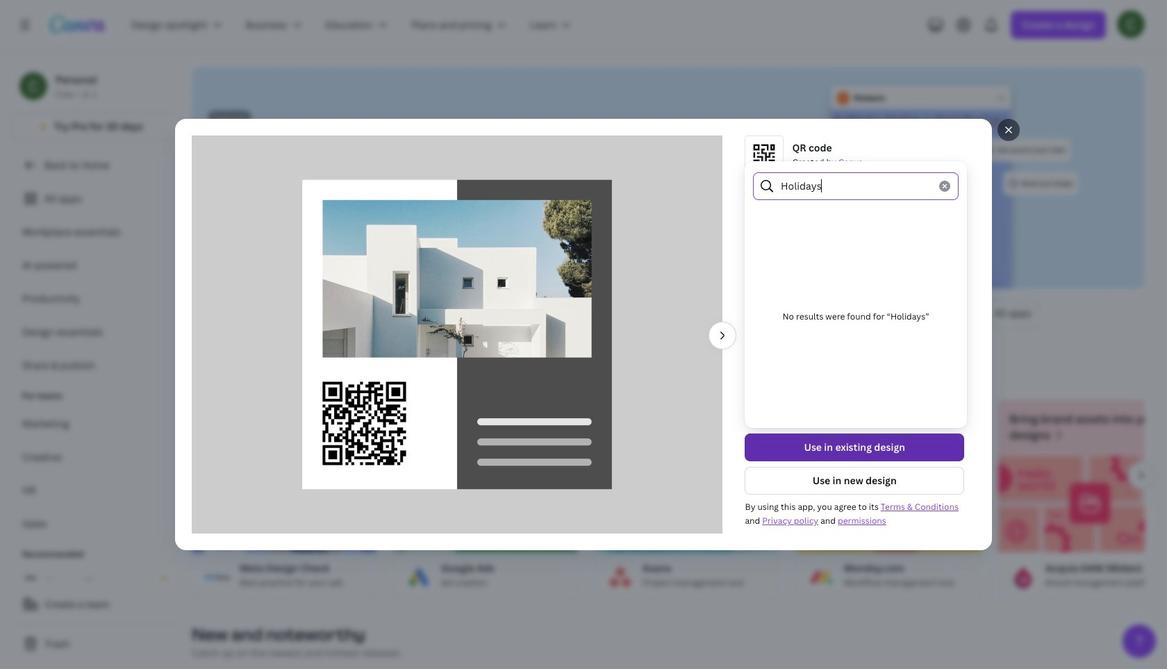 Task type: describe. For each thing, give the bounding box(es) containing it.
monday.com image
[[797, 455, 981, 553]]

2 list from the top
[[11, 410, 181, 538]]

1 list from the top
[[11, 185, 181, 380]]

acquia dam (widen) image
[[1010, 564, 1038, 592]]

google ads image
[[405, 564, 433, 592]]

meta design check image
[[193, 455, 376, 553]]

meta design check image
[[204, 564, 232, 592]]

asana image
[[607, 564, 635, 592]]

asana image
[[596, 455, 779, 553]]

a collage of facebook and instagram logos and posts, showing some suggestions for improving the example posts. image
[[751, 67, 1146, 289]]

Search all folders search field
[[781, 173, 932, 200]]

top level navigation element
[[122, 11, 586, 39]]

monday.com image
[[809, 564, 836, 592]]



Task type: vqa. For each thing, say whether or not it's contained in the screenshot.
gifs
no



Task type: locate. For each thing, give the bounding box(es) containing it.
0 vertical spatial list
[[11, 185, 181, 380]]

list
[[11, 185, 181, 380], [11, 410, 181, 538]]

acquia dam (widen) image
[[999, 455, 1168, 553]]

Input field to search for apps search field
[[220, 301, 433, 327]]

google ads image
[[394, 455, 578, 553]]

1 vertical spatial list
[[11, 410, 181, 538]]



